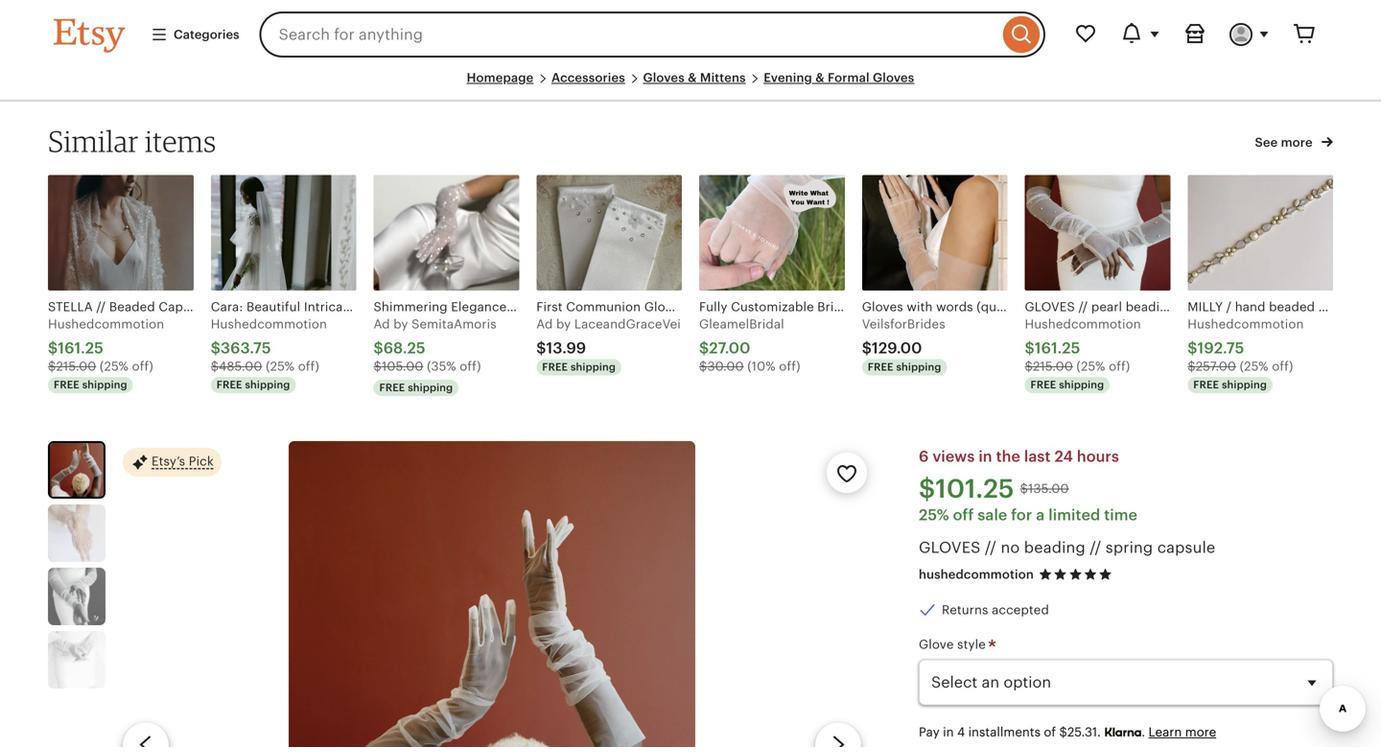 Task type: vqa. For each thing, say whether or not it's contained in the screenshot.
the in
yes



Task type: describe. For each thing, give the bounding box(es) containing it.
categories
[[174, 27, 239, 42]]

pick
[[189, 454, 214, 469]]

pearl
[[1092, 300, 1123, 314]]

formal
[[828, 71, 870, 85]]

Search for anything text field
[[260, 12, 999, 58]]

shipping inside gloves // pearl beading // spring capsule hushedcommotion $ 161.25 $ 215.00 (25% off) free shipping
[[1059, 379, 1105, 391]]

glove style
[[919, 638, 990, 652]]

learn more button
[[1149, 725, 1217, 740]]

off) inside stella // beaded cape clip // 2022 hushedcommotion $ 161.25 $ 215.00 (25% off) free shipping
[[132, 359, 153, 374]]

0 horizontal spatial gloves // no beading // spring capsule image 1 image
[[50, 443, 104, 497]]

gloves & mittens link
[[643, 71, 746, 85]]

mittens
[[700, 71, 746, 85]]

1 horizontal spatial gloves // no beading // spring capsule image 1 image
[[289, 441, 695, 747]]

milly / hand beaded thin wedding sash / opal, pearl and moonstone bridal belt image
[[1188, 175, 1334, 291]]

returns
[[942, 603, 989, 617]]

off) inside gloves // pearl beading // spring capsule hushedcommotion $ 161.25 $ 215.00 (25% off) free shipping
[[1109, 359, 1131, 374]]

first communion gloves image
[[537, 175, 682, 291]]

a d b y semitaamoris $ 68.25 $ 105.00 (35% off) free shipping
[[374, 317, 497, 394]]

gloves // pearl beading // spring capsule hushedcommotion $ 161.25 $ 215.00 (25% off) free shipping
[[1025, 300, 1282, 391]]

129.00
[[872, 340, 923, 357]]

24
[[1055, 448, 1073, 465]]

192.75
[[1198, 340, 1245, 357]]

see more link
[[1255, 131, 1334, 151]]

gloves // no beading // spring capsule image 4 image
[[48, 631, 106, 689]]

$101.25 $135.00
[[919, 474, 1069, 503]]

etsy's
[[152, 454, 185, 469]]

gloves // no beading // spring capsule image 3 image
[[48, 568, 106, 626]]

free inside a d b y semitaamoris $ 68.25 $ 105.00 (35% off) free shipping
[[379, 382, 405, 394]]

68.25
[[384, 340, 426, 357]]

of
[[1044, 725, 1056, 740]]

similar items
[[48, 123, 216, 159]]

hushedcommotion for hushedcommotion
[[919, 568, 1034, 582]]

stella
[[48, 300, 93, 314]]

gloves with words (quick ship and customization) image
[[862, 175, 1008, 291]]

y inside first communion gloves a d b y laceandgraceveils $ 13.99 free shipping
[[564, 317, 571, 331]]

spring for gloves // no beading // spring capsule
[[1106, 539, 1154, 557]]

laceandgraceveils
[[575, 317, 691, 331]]

// right clip
[[222, 300, 231, 314]]

see
[[1255, 135, 1278, 150]]

capsule for gloves // no beading // spring capsule
[[1158, 539, 1216, 557]]

homepage
[[467, 71, 534, 85]]

(25% inside gloves // pearl beading // spring capsule hushedcommotion $ 161.25 $ 215.00 (25% off) free shipping
[[1077, 359, 1106, 374]]

capsule for gloves // pearl beading // spring capsule hushedcommotion $ 161.25 $ 215.00 (25% off) free shipping
[[1234, 300, 1282, 314]]

free inside hushedcommotion $ 363.75 $ 485.00 (25% off) free shipping
[[217, 379, 242, 391]]

the
[[996, 448, 1021, 465]]

pay
[[919, 725, 940, 740]]

evening
[[764, 71, 813, 85]]

evening & formal gloves
[[764, 71, 915, 85]]

homepage link
[[467, 71, 534, 85]]

(25% inside hushedcommotion $ 192.75 $ 257.00 (25% off) free shipping
[[1240, 359, 1269, 374]]

0 vertical spatial more
[[1281, 135, 1313, 150]]

2022
[[235, 300, 265, 314]]

// down limited
[[1090, 539, 1102, 557]]

evening & formal gloves link
[[764, 71, 915, 85]]

off) inside hushedcommotion $ 363.75 $ 485.00 (25% off) free shipping
[[298, 359, 319, 374]]

in inside pay in 4 installments of $25.31. klarna . learn more
[[943, 725, 954, 740]]

shipping inside a d b y semitaamoris $ 68.25 $ 105.00 (35% off) free shipping
[[408, 382, 453, 394]]

no
[[1001, 539, 1020, 557]]

time
[[1105, 507, 1138, 524]]

off) inside a d b y semitaamoris $ 68.25 $ 105.00 (35% off) free shipping
[[460, 359, 481, 374]]

363.75
[[221, 340, 271, 357]]

glove
[[919, 638, 954, 652]]

$25.31.
[[1060, 725, 1101, 740]]

gloves right formal
[[873, 71, 915, 85]]

$135.00
[[1020, 482, 1069, 496]]

stella // beaded cape clip // 2022 hushedcommotion $ 161.25 $ 215.00 (25% off) free shipping
[[48, 300, 265, 391]]

veilsforbrides $ 129.00 free shipping
[[862, 317, 946, 373]]

161.25 for 363.75
[[58, 340, 104, 357]]

485.00
[[219, 359, 262, 374]]

shipping inside veilsforbrides $ 129.00 free shipping
[[897, 361, 942, 373]]

off) inside hushedcommotion $ 192.75 $ 257.00 (25% off) free shipping
[[1272, 359, 1294, 374]]

hushedcommotion inside gloves // pearl beading // spring capsule hushedcommotion $ 161.25 $ 215.00 (25% off) free shipping
[[1025, 317, 1142, 331]]

4
[[957, 725, 965, 740]]

first communion gloves a d b y laceandgraceveils $ 13.99 free shipping
[[537, 300, 691, 373]]

2 horizontal spatial a
[[1036, 507, 1045, 524]]

semitaamoris
[[412, 317, 497, 331]]

style
[[958, 638, 986, 652]]

6
[[919, 448, 929, 465]]

cape
[[159, 300, 191, 314]]

cara: beautiful intricately beaded veil // classic wedding, elegant image
[[211, 175, 356, 291]]

.
[[1142, 725, 1146, 740]]



Task type: locate. For each thing, give the bounding box(es) containing it.
2 (25% from the left
[[266, 359, 295, 374]]

hushedcommotion $ 192.75 $ 257.00 (25% off) free shipping
[[1188, 317, 1304, 391]]

y up 13.99
[[564, 317, 571, 331]]

fully customizable bridal gloves bride gloves for wedding tulle customizable wedding sleeves tulle fingerless personalizable mittens sheer image
[[699, 175, 845, 291]]

gloves
[[643, 71, 685, 85], [873, 71, 915, 85], [644, 300, 686, 314]]

0 vertical spatial gloves
[[1025, 300, 1075, 314]]

// left 'no'
[[985, 539, 997, 557]]

0 horizontal spatial more
[[1186, 725, 1217, 740]]

(10%
[[748, 359, 776, 374]]

0 vertical spatial in
[[979, 448, 993, 465]]

hushedcommotion up returns
[[919, 568, 1034, 582]]

free inside stella // beaded cape clip // 2022 hushedcommotion $ 161.25 $ 215.00 (25% off) free shipping
[[54, 379, 80, 391]]

257.00
[[1196, 359, 1237, 374]]

items
[[145, 123, 216, 159]]

1 y from the left
[[401, 317, 408, 331]]

off) right (35%
[[460, 359, 481, 374]]

y
[[401, 317, 408, 331], [564, 317, 571, 331]]

1 horizontal spatial beading
[[1126, 300, 1176, 314]]

off) inside gleamelbridal $ 27.00 $ 30.00 (10% off)
[[779, 359, 801, 374]]

off) down 'beaded'
[[132, 359, 153, 374]]

215.00
[[56, 359, 96, 374], [1033, 359, 1073, 374]]

see more listings like this element
[[1255, 135, 1316, 150]]

off) right 257.00
[[1272, 359, 1294, 374]]

spring inside gloves // pearl beading // spring capsule hushedcommotion $ 161.25 $ 215.00 (25% off) free shipping
[[1192, 300, 1231, 314]]

(25% down 363.75
[[266, 359, 295, 374]]

161.25 inside gloves // pearl beading // spring capsule hushedcommotion $ 161.25 $ 215.00 (25% off) free shipping
[[1035, 340, 1081, 357]]

// left 'pearl'
[[1079, 300, 1088, 314]]

free inside gloves // pearl beading // spring capsule hushedcommotion $ 161.25 $ 215.00 (25% off) free shipping
[[1031, 379, 1057, 391]]

first
[[537, 300, 563, 314]]

none search field inside categories 'banner'
[[260, 12, 1046, 58]]

off)
[[132, 359, 153, 374], [298, 359, 319, 374], [460, 359, 481, 374], [779, 359, 801, 374], [1109, 359, 1131, 374], [1272, 359, 1294, 374]]

free down 13.99
[[542, 361, 568, 373]]

in left 4
[[943, 725, 954, 740]]

gloves // no beading // spring capsule image 1 image
[[289, 441, 695, 747], [50, 443, 104, 497]]

pay in 4 installments of $25.31. klarna . learn more
[[919, 725, 1217, 740]]

shipping down 129.00
[[897, 361, 942, 373]]

menu bar containing homepage
[[54, 69, 1328, 102]]

& left formal
[[816, 71, 825, 85]]

None search field
[[260, 12, 1046, 58]]

1 horizontal spatial 161.25
[[1035, 340, 1081, 357]]

shipping down 257.00
[[1222, 379, 1267, 391]]

0 horizontal spatial in
[[943, 725, 954, 740]]

hushedcommotion down 2022
[[211, 317, 327, 331]]

161.25 inside stella // beaded cape clip // 2022 hushedcommotion $ 161.25 $ 215.00 (25% off) free shipping
[[58, 340, 104, 357]]

beaded
[[109, 300, 155, 314]]

last
[[1025, 448, 1051, 465]]

hushedcommotion up 192.75
[[1188, 317, 1304, 331]]

1 vertical spatial in
[[943, 725, 954, 740]]

& for gloves
[[688, 71, 697, 85]]

0 horizontal spatial 161.25
[[58, 340, 104, 357]]

& left the mittens
[[688, 71, 697, 85]]

(25% inside hushedcommotion $ 363.75 $ 485.00 (25% off) free shipping
[[266, 359, 295, 374]]

shipping down 485.00
[[245, 379, 290, 391]]

gloves for gloves // pearl beading // spring capsule hushedcommotion $ 161.25 $ 215.00 (25% off) free shipping
[[1025, 300, 1075, 314]]

free inside first communion gloves a d b y laceandgraceveils $ 13.99 free shipping
[[542, 361, 568, 373]]

communion
[[566, 300, 641, 314]]

215.00 for 192.75
[[1033, 359, 1073, 374]]

etsy's pick button
[[123, 447, 221, 478]]

b
[[394, 317, 402, 331], [556, 317, 565, 331]]

free inside veilsforbrides $ 129.00 free shipping
[[868, 361, 894, 373]]

similar
[[48, 123, 139, 159]]

learn
[[1149, 725, 1182, 740]]

y inside a d b y semitaamoris $ 68.25 $ 105.00 (35% off) free shipping
[[401, 317, 408, 331]]

sale
[[978, 507, 1008, 524]]

d up 68.25
[[382, 317, 390, 331]]

d
[[382, 317, 390, 331], [545, 317, 553, 331]]

free down 257.00
[[1194, 379, 1220, 391]]

5 off) from the left
[[1109, 359, 1131, 374]]

views
[[933, 448, 975, 465]]

d inside a d b y semitaamoris $ 68.25 $ 105.00 (35% off) free shipping
[[382, 317, 390, 331]]

215.00 inside stella // beaded cape clip // 2022 hushedcommotion $ 161.25 $ 215.00 (25% off) free shipping
[[56, 359, 96, 374]]

for
[[1012, 507, 1033, 524]]

off
[[953, 507, 974, 524]]

3 off) from the left
[[460, 359, 481, 374]]

1 & from the left
[[688, 71, 697, 85]]

spring up 192.75
[[1192, 300, 1231, 314]]

see more
[[1255, 135, 1316, 150]]

returns accepted
[[942, 603, 1050, 617]]

in left the at the bottom of the page
[[979, 448, 993, 465]]

clip
[[194, 300, 218, 314]]

gloves up laceandgraceveils
[[644, 300, 686, 314]]

1 horizontal spatial gloves
[[1025, 300, 1075, 314]]

161.25 for 192.75
[[1035, 340, 1081, 357]]

d inside first communion gloves a d b y laceandgraceveils $ 13.99 free shipping
[[545, 317, 553, 331]]

0 horizontal spatial d
[[382, 317, 390, 331]]

off) right (10%
[[779, 359, 801, 374]]

a down first in the top left of the page
[[537, 317, 545, 331]]

0 horizontal spatial gloves
[[919, 539, 981, 557]]

1 horizontal spatial more
[[1281, 135, 1313, 150]]

spring down time
[[1106, 539, 1154, 557]]

25% off sale for a limited time
[[919, 507, 1138, 524]]

4 off) from the left
[[779, 359, 801, 374]]

a inside first communion gloves a d b y laceandgraceveils $ 13.99 free shipping
[[537, 317, 545, 331]]

free
[[542, 361, 568, 373], [868, 361, 894, 373], [54, 379, 80, 391], [217, 379, 242, 391], [1031, 379, 1057, 391], [1194, 379, 1220, 391], [379, 382, 405, 394]]

free down stella
[[54, 379, 80, 391]]

&
[[688, 71, 697, 85], [816, 71, 825, 85]]

0 vertical spatial beading
[[1126, 300, 1176, 314]]

shipping down (35%
[[408, 382, 453, 394]]

gloves // pearl beading // spring capsule image
[[1025, 175, 1171, 291]]

1 vertical spatial capsule
[[1158, 539, 1216, 557]]

etsy's pick
[[152, 454, 214, 469]]

b up 68.25
[[394, 317, 402, 331]]

1 161.25 from the left
[[58, 340, 104, 357]]

1 off) from the left
[[132, 359, 153, 374]]

1 215.00 from the left
[[56, 359, 96, 374]]

accepted
[[992, 603, 1050, 617]]

1 horizontal spatial 215.00
[[1033, 359, 1073, 374]]

0 horizontal spatial beading
[[1024, 539, 1086, 557]]

$ inside veilsforbrides $ 129.00 free shipping
[[862, 340, 872, 357]]

25%
[[919, 507, 950, 524]]

accessories link
[[552, 71, 625, 85]]

215.00 down stella
[[56, 359, 96, 374]]

2 off) from the left
[[298, 359, 319, 374]]

(25% down 'pearl'
[[1077, 359, 1106, 374]]

hushedcommotion for hushedcommotion $ 192.75 $ 257.00 (25% off) free shipping
[[1188, 317, 1304, 331]]

2 b from the left
[[556, 317, 565, 331]]

hushedcommotion link
[[919, 568, 1034, 582]]

free down 105.00 at left
[[379, 382, 405, 394]]

1 vertical spatial beading
[[1024, 539, 1086, 557]]

2 & from the left
[[816, 71, 825, 85]]

off) down 'pearl'
[[1109, 359, 1131, 374]]

a
[[374, 317, 382, 331], [537, 317, 545, 331], [1036, 507, 1045, 524]]

d down first in the top left of the page
[[545, 317, 553, 331]]

6 off) from the left
[[1272, 359, 1294, 374]]

1 vertical spatial more
[[1186, 725, 1217, 740]]

hushedcommotion for hushedcommotion $ 363.75 $ 485.00 (25% off) free shipping
[[211, 317, 327, 331]]

shipping down 'beaded'
[[82, 379, 127, 391]]

hours
[[1077, 448, 1120, 465]]

gloves inside first communion gloves a d b y laceandgraceveils $ 13.99 free shipping
[[644, 300, 686, 314]]

gloves // no beading // spring capsule image 2 image
[[48, 505, 106, 562]]

gloves down categories 'banner' at the top of page
[[643, 71, 685, 85]]

1 d from the left
[[382, 317, 390, 331]]

in
[[979, 448, 993, 465], [943, 725, 954, 740]]

30.00
[[708, 359, 744, 374]]

6 views in the last 24 hours
[[919, 448, 1120, 465]]

gleamelbridal $ 27.00 $ 30.00 (10% off)
[[699, 317, 801, 374]]

categories banner
[[19, 0, 1362, 69]]

beading inside gloves // pearl beading // spring capsule hushedcommotion $ 161.25 $ 215.00 (25% off) free shipping
[[1126, 300, 1176, 314]]

1 (25% from the left
[[100, 359, 129, 374]]

a inside a d b y semitaamoris $ 68.25 $ 105.00 (35% off) free shipping
[[374, 317, 382, 331]]

4 (25% from the left
[[1240, 359, 1269, 374]]

& for evening
[[816, 71, 825, 85]]

shimmering elegance: long white sparkly bridal gloves. opera gloves. made in italy image
[[374, 175, 519, 291]]

spring
[[1192, 300, 1231, 314], [1106, 539, 1154, 557]]

b inside a d b y semitaamoris $ 68.25 $ 105.00 (35% off) free shipping
[[394, 317, 402, 331]]

hushedcommotion
[[48, 317, 164, 331], [211, 317, 327, 331], [1025, 317, 1142, 331], [1188, 317, 1304, 331], [919, 568, 1034, 582]]

gloves inside gloves // pearl beading // spring capsule hushedcommotion $ 161.25 $ 215.00 (25% off) free shipping
[[1025, 300, 1075, 314]]

hushedcommotion inside stella // beaded cape clip // 2022 hushedcommotion $ 161.25 $ 215.00 (25% off) free shipping
[[48, 317, 164, 331]]

capsule inside gloves // pearl beading // spring capsule hushedcommotion $ 161.25 $ 215.00 (25% off) free shipping
[[1234, 300, 1282, 314]]

13.99
[[546, 340, 586, 357]]

0 horizontal spatial capsule
[[1158, 539, 1216, 557]]

beading
[[1126, 300, 1176, 314], [1024, 539, 1086, 557]]

215.00 for 363.75
[[56, 359, 96, 374]]

shipping inside hushedcommotion $ 192.75 $ 257.00 (25% off) free shipping
[[1222, 379, 1267, 391]]

gloves
[[1025, 300, 1075, 314], [919, 539, 981, 557]]

b inside first communion gloves a d b y laceandgraceveils $ 13.99 free shipping
[[556, 317, 565, 331]]

2 161.25 from the left
[[1035, 340, 1081, 357]]

1 horizontal spatial in
[[979, 448, 993, 465]]

gloves left 'pearl'
[[1025, 300, 1075, 314]]

limited
[[1049, 507, 1101, 524]]

gloves for gloves // no beading // spring capsule
[[919, 539, 981, 557]]

free inside hushedcommotion $ 192.75 $ 257.00 (25% off) free shipping
[[1194, 379, 1220, 391]]

1 horizontal spatial spring
[[1192, 300, 1231, 314]]

2 d from the left
[[545, 317, 553, 331]]

0 horizontal spatial a
[[374, 317, 382, 331]]

free down 129.00
[[868, 361, 894, 373]]

categories button
[[136, 17, 254, 52]]

215.00 inside gloves // pearl beading // spring capsule hushedcommotion $ 161.25 $ 215.00 (25% off) free shipping
[[1033, 359, 1073, 374]]

shipping inside hushedcommotion $ 363.75 $ 485.00 (25% off) free shipping
[[245, 379, 290, 391]]

// right 'pearl'
[[1179, 300, 1189, 314]]

hushedcommotion down 'pearl'
[[1025, 317, 1142, 331]]

1 horizontal spatial a
[[537, 317, 545, 331]]

2 215.00 from the left
[[1033, 359, 1073, 374]]

gloves down off
[[919, 539, 981, 557]]

27.00
[[709, 340, 751, 357]]

beading right 'pearl'
[[1126, 300, 1176, 314]]

shipping down 13.99
[[571, 361, 616, 373]]

y up 68.25
[[401, 317, 408, 331]]

shipping inside stella // beaded cape clip // 2022 hushedcommotion $ 161.25 $ 215.00 (25% off) free shipping
[[82, 379, 127, 391]]

gloves // no beading // spring capsule
[[919, 539, 1216, 557]]

installments
[[969, 725, 1041, 740]]

1 horizontal spatial b
[[556, 317, 565, 331]]

0 horizontal spatial &
[[688, 71, 697, 85]]

(25% inside stella // beaded cape clip // 2022 hushedcommotion $ 161.25 $ 215.00 (25% off) free shipping
[[100, 359, 129, 374]]

105.00
[[382, 359, 424, 374]]

shipping up 'hours'
[[1059, 379, 1105, 391]]

//
[[96, 300, 106, 314], [222, 300, 231, 314], [1079, 300, 1088, 314], [1179, 300, 1189, 314], [985, 539, 997, 557], [1090, 539, 1102, 557]]

shipping inside first communion gloves a d b y laceandgraceveils $ 13.99 free shipping
[[571, 361, 616, 373]]

(25% down 192.75
[[1240, 359, 1269, 374]]

spring for gloves // pearl beading // spring capsule hushedcommotion $ 161.25 $ 215.00 (25% off) free shipping
[[1192, 300, 1231, 314]]

gleamelbridal
[[699, 317, 785, 331]]

accessories
[[552, 71, 625, 85]]

2 y from the left
[[564, 317, 571, 331]]

1 b from the left
[[394, 317, 402, 331]]

more right see
[[1281, 135, 1313, 150]]

0 horizontal spatial y
[[401, 317, 408, 331]]

1 horizontal spatial d
[[545, 317, 553, 331]]

stella // beaded cape clip // 2022 image
[[48, 175, 194, 291]]

hushedcommotion down 'beaded'
[[48, 317, 164, 331]]

3 (25% from the left
[[1077, 359, 1106, 374]]

shipping
[[571, 361, 616, 373], [897, 361, 942, 373], [82, 379, 127, 391], [245, 379, 290, 391], [1059, 379, 1105, 391], [1222, 379, 1267, 391], [408, 382, 453, 394]]

1 vertical spatial gloves
[[919, 539, 981, 557]]

0 horizontal spatial spring
[[1106, 539, 1154, 557]]

1 horizontal spatial y
[[564, 317, 571, 331]]

beading for pearl
[[1126, 300, 1176, 314]]

(25% down 'beaded'
[[100, 359, 129, 374]]

0 vertical spatial spring
[[1192, 300, 1231, 314]]

(35%
[[427, 359, 456, 374]]

$101.25
[[919, 474, 1015, 503]]

a up 105.00 at left
[[374, 317, 382, 331]]

klarna
[[1105, 725, 1142, 740]]

$
[[48, 340, 58, 357], [211, 340, 221, 357], [374, 340, 384, 357], [537, 340, 546, 357], [699, 340, 709, 357], [862, 340, 872, 357], [1025, 340, 1035, 357], [1188, 340, 1198, 357], [48, 359, 56, 374], [211, 359, 219, 374], [374, 359, 382, 374], [699, 359, 708, 374], [1025, 359, 1033, 374], [1188, 359, 1196, 374]]

more inside pay in 4 installments of $25.31. klarna . learn more
[[1186, 725, 1217, 740]]

b down first in the top left of the page
[[556, 317, 565, 331]]

0 horizontal spatial 215.00
[[56, 359, 96, 374]]

veilsforbrides
[[862, 317, 946, 331]]

beading down limited
[[1024, 539, 1086, 557]]

215.00 up the 24
[[1033, 359, 1073, 374]]

(25%
[[100, 359, 129, 374], [266, 359, 295, 374], [1077, 359, 1106, 374], [1240, 359, 1269, 374]]

161.25
[[58, 340, 104, 357], [1035, 340, 1081, 357]]

menu bar
[[54, 69, 1328, 102]]

1 vertical spatial spring
[[1106, 539, 1154, 557]]

// right stella
[[96, 300, 106, 314]]

free down 485.00
[[217, 379, 242, 391]]

a right for
[[1036, 507, 1045, 524]]

free up last
[[1031, 379, 1057, 391]]

0 vertical spatial capsule
[[1234, 300, 1282, 314]]

more right learn
[[1186, 725, 1217, 740]]

capsule
[[1234, 300, 1282, 314], [1158, 539, 1216, 557]]

$ inside first communion gloves a d b y laceandgraceveils $ 13.99 free shipping
[[537, 340, 546, 357]]

beading for no
[[1024, 539, 1086, 557]]

off) right 485.00
[[298, 359, 319, 374]]

0 horizontal spatial b
[[394, 317, 402, 331]]

gloves & mittens
[[643, 71, 746, 85]]

1 horizontal spatial capsule
[[1234, 300, 1282, 314]]

1 horizontal spatial &
[[816, 71, 825, 85]]

hushedcommotion $ 363.75 $ 485.00 (25% off) free shipping
[[211, 317, 327, 391]]



